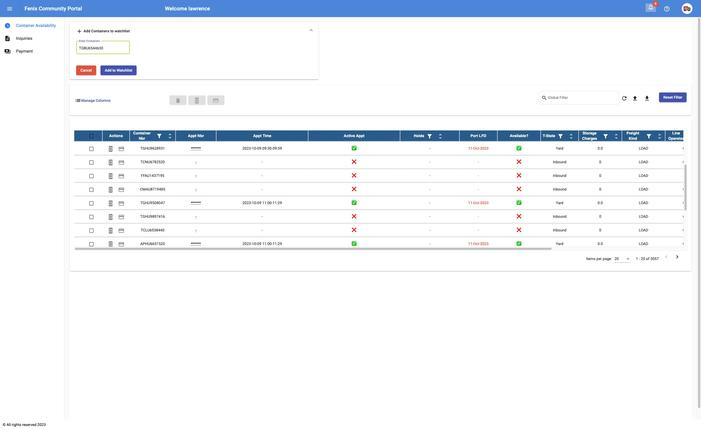 Task type: vqa. For each thing, say whether or not it's contained in the screenshot.
Detail
no



Task type: locate. For each thing, give the bounding box(es) containing it.
no color image inside the file_upload button
[[632, 95, 638, 101]]

1 vertical spatial container
[[133, 131, 151, 135]]

2 0 from the top
[[599, 174, 601, 178]]

yard for aphu6651520
[[556, 242, 563, 246]]

no color image
[[648, 4, 654, 10], [4, 22, 11, 29], [76, 28, 83, 35], [4, 35, 11, 42], [4, 48, 11, 55], [632, 95, 638, 101], [213, 97, 219, 104], [107, 132, 114, 138], [437, 133, 444, 139], [557, 133, 564, 139], [568, 133, 575, 139], [613, 133, 620, 139], [107, 159, 114, 166], [118, 159, 125, 166], [118, 173, 125, 179], [118, 200, 125, 207]]

unfold_more button left line operator
[[654, 131, 665, 141]]

no color image containing filter_alt
[[557, 133, 564, 139]]

unfold_more button right gesu6682788
[[165, 131, 175, 141]]

navigate_next button
[[673, 254, 682, 261]]

3 ****** link from the top
[[191, 242, 201, 246]]

3 - link from the top
[[195, 174, 197, 178]]

0.0 for tghu9628931
[[598, 146, 603, 151]]

row
[[74, 128, 701, 142], [74, 131, 701, 142], [74, 142, 701, 155], [74, 155, 701, 169], [74, 169, 701, 183], [74, 183, 701, 196], [74, 196, 701, 210], [74, 210, 701, 224], [74, 224, 701, 237], [74, 237, 701, 251]]

0 vertical spatial add
[[84, 29, 90, 33]]

2023
[[480, 133, 489, 137], [480, 146, 489, 151], [480, 201, 489, 205], [480, 242, 489, 246], [37, 423, 46, 427]]

no color image containing help_outline
[[664, 6, 670, 12]]

payment button for ffau1437195
[[116, 170, 127, 181]]

available? column header
[[497, 131, 541, 141]]

oct- for tghu9628931
[[473, 146, 480, 151]]

1 2023- from the top
[[242, 146, 252, 151]]

unfold_more button for container nbr
[[165, 131, 175, 141]]

no color image containing file_download
[[644, 95, 650, 101]]

11:00- for aphu6651520
[[262, 242, 273, 246]]

filter_alt button for holds
[[424, 131, 435, 141]]

no color image containing file_upload
[[632, 95, 638, 101]]

1 11-oct-2023 from the top
[[468, 133, 489, 137]]

inbound
[[553, 160, 567, 164], [553, 174, 567, 178], [553, 187, 567, 191], [553, 214, 567, 219], [553, 228, 567, 232]]

2 2023- from the top
[[242, 201, 252, 205]]

load for ffau1437195
[[639, 174, 648, 178]]

filter_alt right the storage charges
[[603, 133, 609, 139]]

1 11- from the top
[[468, 133, 473, 137]]

load for tghu9508047
[[639, 201, 648, 205]]

0 vertical spatial 11:00-
[[262, 201, 273, 205]]

load for tghu9628931
[[639, 146, 648, 151]]

ffau1437195
[[141, 174, 164, 178]]

add to watchlist button
[[100, 66, 137, 75]]

fenix community portal
[[25, 5, 82, 12]]

1 horizontal spatial 20
[[641, 257, 645, 261]]

10- for tghu9508047
[[252, 201, 257, 205]]

5 filter_alt from the left
[[646, 133, 652, 139]]

0 vertical spatial to
[[110, 29, 114, 33]]

filter_alt right freight kind
[[646, 133, 652, 139]]

11:00-
[[262, 201, 273, 205], [262, 242, 273, 246]]

10- for aphu6651520
[[252, 242, 257, 246]]

1 0.0 from the top
[[598, 133, 603, 137]]

0 vertical spatial 09
[[257, 146, 261, 151]]

2 11:00- from the top
[[262, 242, 273, 246]]

appt nbr column header
[[176, 131, 216, 141]]

0 horizontal spatial add
[[84, 29, 90, 33]]

row containing filter_alt
[[74, 131, 701, 142]]

1 11:29 from the top
[[273, 201, 282, 205]]

4 load from the top
[[639, 174, 648, 178]]

1 vertical spatial to
[[112, 68, 116, 73]]

❌
[[352, 133, 357, 137], [352, 160, 357, 164], [517, 160, 522, 164], [352, 174, 357, 178], [517, 174, 522, 178], [352, 187, 357, 191], [517, 187, 522, 191], [352, 214, 357, 219], [517, 214, 522, 219], [352, 228, 357, 232], [517, 228, 522, 232]]

2 load from the top
[[639, 146, 648, 151]]

book_online
[[194, 97, 200, 104], [107, 132, 114, 138], [107, 146, 114, 152], [107, 159, 114, 166], [107, 173, 114, 179], [107, 186, 114, 193], [107, 200, 114, 207], [107, 214, 114, 220], [107, 227, 114, 234], [107, 241, 114, 247]]

3 2023- from the top
[[242, 242, 252, 246]]

3 inbound from the top
[[553, 187, 567, 191]]

port
[[471, 134, 478, 138]]

filter_alt
[[156, 133, 163, 139], [426, 133, 433, 139], [557, 133, 564, 139], [603, 133, 609, 139], [646, 133, 652, 139]]

unfold_more button for storage charges
[[611, 131, 622, 141]]

11- for aphu6651520
[[468, 242, 473, 246]]

payment for tghu9897416
[[118, 214, 125, 220]]

5 filter_alt button from the left
[[644, 131, 654, 141]]

line operator
[[668, 131, 684, 141]]

4 11-oct-2023 from the top
[[468, 242, 489, 246]]

operator
[[668, 136, 684, 141]]

3 10- from the top
[[252, 242, 257, 246]]

1 vertical spatial 11:00-
[[262, 242, 273, 246]]

load
[[639, 133, 648, 137], [639, 146, 648, 151], [639, 160, 648, 164], [639, 174, 648, 178], [639, 187, 648, 191], [639, 201, 648, 205], [639, 214, 648, 219], [639, 228, 648, 232], [639, 242, 648, 246]]

2 09 from the top
[[257, 201, 261, 205]]

help_outline button
[[662, 3, 672, 14]]

2 vertical spatial 2023-
[[242, 242, 252, 246]]

unfold_more
[[167, 133, 173, 139], [437, 133, 444, 139], [568, 133, 575, 139], [613, 133, 620, 139], [657, 133, 663, 139]]

8 cma from the top
[[683, 242, 691, 246]]

5 - link from the top
[[195, 214, 197, 219]]

unfold_more right t-state filter_alt
[[568, 133, 575, 139]]

unfold_more button left freight kind
[[611, 131, 622, 141]]

cancel
[[80, 68, 92, 73]]

11- for gesu6682788
[[468, 133, 473, 137]]

navigate_before
[[663, 254, 670, 260]]

2 unfold_more from the left
[[437, 133, 444, 139]]

1 ****** from the top
[[191, 146, 201, 151]]

payments
[[4, 48, 11, 55]]

filter_alt up tghu9628931
[[156, 133, 163, 139]]

3 row from the top
[[74, 142, 701, 155]]

to inside button
[[112, 68, 116, 73]]

no color image inside menu button
[[6, 6, 13, 12]]

0 horizontal spatial appt
[[188, 134, 196, 138]]

manage
[[81, 98, 95, 103]]

unfold_more button right t-state filter_alt
[[566, 131, 577, 141]]

description
[[4, 35, 11, 42]]

0 vertical spatial container
[[16, 23, 34, 28]]

fenix
[[25, 5, 37, 12]]

payment button for tcnu6782520
[[116, 157, 127, 167]]

2 horizontal spatial appt
[[356, 134, 365, 138]]

watchlist
[[115, 29, 130, 33]]

unfold_more left freight kind
[[613, 133, 620, 139]]

0
[[599, 160, 601, 164], [599, 174, 601, 178], [599, 187, 601, 191], [599, 214, 601, 219], [599, 228, 601, 232]]

column header
[[130, 131, 176, 141], [400, 131, 459, 141], [541, 131, 579, 141], [579, 131, 622, 141], [622, 131, 665, 141]]

1 0 from the top
[[599, 160, 601, 164]]

unfold_more for t-state
[[568, 133, 575, 139]]

3 column header from the left
[[541, 131, 579, 141]]

3 unfold_more from the left
[[568, 133, 575, 139]]

no color image inside notifications_none popup button
[[648, 4, 654, 10]]

3 09 from the top
[[257, 242, 261, 246]]

2 vertical spatial 09
[[257, 242, 261, 246]]

2 ****** link from the top
[[191, 201, 201, 205]]

1 inbound from the top
[[553, 160, 567, 164]]

None text field
[[79, 46, 127, 51]]

3057
[[650, 257, 659, 261]]

1 filter_alt from the left
[[156, 133, 163, 139]]

2 unfold_more button from the left
[[435, 131, 446, 141]]

grid
[[74, 128, 701, 251]]

1 vertical spatial ****** link
[[191, 201, 201, 205]]

2023 for tghu9508047
[[480, 201, 489, 205]]

8 load from the top
[[639, 228, 648, 232]]

1 oct- from the top
[[473, 133, 480, 137]]

0 vertical spatial 11:29
[[273, 201, 282, 205]]

- link for tghu9897416
[[195, 214, 197, 219]]

1 vertical spatial 09
[[257, 201, 261, 205]]

2 - link from the top
[[195, 160, 197, 164]]

unfold_more button for freight kind
[[654, 131, 665, 141]]

file_upload
[[632, 95, 638, 101]]

inbound for ffau1437195
[[553, 174, 567, 178]]

5 inbound from the top
[[553, 228, 567, 232]]

- cell
[[400, 142, 459, 155], [216, 155, 308, 169], [400, 155, 459, 169], [459, 155, 497, 169], [216, 169, 308, 182], [400, 169, 459, 182], [459, 169, 497, 182], [216, 183, 308, 196], [400, 183, 459, 196], [459, 183, 497, 196], [400, 196, 459, 210], [216, 210, 308, 223], [400, 210, 459, 223], [459, 210, 497, 223], [216, 224, 308, 237], [400, 224, 459, 237], [459, 224, 497, 237], [400, 237, 459, 251]]

3 11- from the top
[[468, 201, 473, 205]]

2 inbound from the top
[[553, 174, 567, 178]]

container up inquiries
[[16, 23, 34, 28]]

no color image containing search
[[542, 95, 548, 101]]

11:29 for tghu9508047
[[273, 201, 282, 205]]

filter
[[674, 95, 682, 100]]

payment
[[213, 97, 219, 104], [118, 132, 125, 138], [118, 146, 125, 152], [118, 159, 125, 166], [118, 173, 125, 179], [118, 186, 125, 193], [118, 200, 125, 207], [118, 214, 125, 220], [118, 227, 125, 234], [118, 241, 125, 247]]

2 ****** from the top
[[191, 201, 201, 205]]

2 filter_alt button from the left
[[424, 131, 435, 141]]

cma for tclu6538440
[[683, 228, 691, 232]]

container for nbr
[[133, 131, 151, 135]]

no color image containing navigate_next
[[674, 254, 681, 260]]

2 vertical spatial ****** link
[[191, 242, 201, 246]]

items
[[586, 257, 596, 261]]

filter_alt for storage charges
[[603, 133, 609, 139]]

load for cmau8719485
[[639, 187, 648, 191]]

3 0.0 from the top
[[598, 201, 603, 205]]

container
[[16, 23, 34, 28], [133, 131, 151, 135]]

charges
[[582, 136, 597, 141]]

nbr inside container nbr
[[139, 136, 145, 141]]

no color image containing menu
[[6, 6, 13, 12]]

1 2023-10-09 11:00-11:29 from the top
[[242, 201, 282, 205]]

09
[[257, 146, 261, 151], [257, 201, 261, 205], [257, 242, 261, 246]]

container inside row
[[133, 131, 151, 135]]

2 11-oct-2023 from the top
[[468, 146, 489, 151]]

to
[[110, 29, 114, 33], [112, 68, 116, 73]]

oct- for gesu6682788
[[473, 133, 480, 137]]

5 unfold_more from the left
[[657, 133, 663, 139]]

1 09 from the top
[[257, 146, 261, 151]]

0 vertical spatial 2023-
[[242, 146, 252, 151]]

6 - link from the top
[[195, 228, 197, 232]]

0 vertical spatial 2023-10-09 11:00-11:29
[[242, 201, 282, 205]]

container nbr
[[133, 131, 151, 141]]

per
[[597, 257, 602, 261]]

4 unfold_more from the left
[[613, 133, 620, 139]]

book_online button for tclu6538440
[[105, 225, 116, 236]]

add left watchlist
[[105, 68, 111, 73]]

2023- for tghu9508047
[[242, 201, 252, 205]]

2 cma from the top
[[683, 146, 691, 151]]

1 horizontal spatial container
[[133, 131, 151, 135]]

page:
[[603, 257, 612, 261]]

1 vertical spatial 2023-10-09 11:00-11:29
[[242, 242, 282, 246]]

4 inbound from the top
[[553, 214, 567, 219]]

0.0 for aphu6651520
[[598, 242, 603, 246]]

2 0.0 from the top
[[598, 146, 603, 151]]

2023-
[[242, 146, 252, 151], [242, 201, 252, 205], [242, 242, 252, 246]]

2 appt from the left
[[253, 134, 262, 138]]

1 10- from the top
[[252, 146, 257, 151]]

4 0 from the top
[[599, 214, 601, 219]]

0 vertical spatial ******
[[191, 146, 201, 151]]

11-
[[468, 133, 473, 137], [468, 146, 473, 151], [468, 201, 473, 205], [468, 242, 473, 246]]

2 20 from the left
[[641, 257, 645, 261]]

navigation
[[0, 17, 64, 58]]

3 appt from the left
[[356, 134, 365, 138]]

1 unfold_more from the left
[[167, 133, 173, 139]]

5 0 from the top
[[599, 228, 601, 232]]

1 load from the top
[[639, 133, 648, 137]]

no color image containing notifications_none
[[648, 4, 654, 10]]

inbound for tghu9897416
[[553, 214, 567, 219]]

2 column header from the left
[[400, 131, 459, 141]]

container up tghu9628931
[[133, 131, 151, 135]]

payment button
[[207, 95, 225, 105], [116, 129, 127, 140], [116, 143, 127, 154], [116, 157, 127, 167], [116, 170, 127, 181], [116, 184, 127, 195], [116, 198, 127, 208], [116, 211, 127, 222], [116, 225, 127, 236], [116, 239, 127, 249]]

2 2023-10-09 11:00-11:29 from the top
[[242, 242, 282, 246]]

1 vertical spatial 10-
[[252, 201, 257, 205]]

no color image containing add
[[76, 28, 83, 35]]

0 for ffau1437195
[[599, 174, 601, 178]]

2 10- from the top
[[252, 201, 257, 205]]

2023-10-09 11:00-11:29 for aphu6651520
[[242, 242, 282, 246]]

0 horizontal spatial container
[[16, 23, 34, 28]]

filter_alt button
[[154, 131, 165, 141], [424, 131, 435, 141], [555, 131, 566, 141], [600, 131, 611, 141], [644, 131, 654, 141]]

book_online button for cmau8719485
[[105, 184, 116, 195]]

book_online button for aphu6651520
[[105, 239, 116, 249]]

0 horizontal spatial 20
[[615, 257, 619, 261]]

freight kind
[[627, 131, 639, 141]]

load for gesu6682788
[[639, 133, 648, 137]]

no color image containing description
[[4, 35, 11, 42]]

no color image
[[6, 6, 13, 12], [664, 6, 670, 12], [542, 95, 548, 101], [621, 95, 628, 101], [644, 95, 650, 101], [75, 97, 81, 104], [194, 97, 200, 104], [118, 132, 125, 138], [156, 133, 163, 139], [167, 133, 173, 139], [426, 133, 433, 139], [603, 133, 609, 139], [646, 133, 652, 139], [657, 133, 663, 139], [107, 146, 114, 152], [118, 146, 125, 152], [107, 173, 114, 179], [107, 186, 114, 193], [118, 186, 125, 193], [107, 200, 114, 207], [107, 214, 114, 220], [118, 214, 125, 220], [107, 227, 114, 234], [118, 227, 125, 234], [107, 241, 114, 247], [118, 241, 125, 247], [663, 254, 670, 260], [674, 254, 681, 260]]

3 load from the top
[[639, 160, 648, 164]]

to inside add add containers to watchlist
[[110, 29, 114, 33]]

11:29 for aphu6651520
[[273, 242, 282, 246]]

port lfd
[[471, 134, 486, 138]]

book_online for cmau8719485
[[107, 186, 114, 193]]

4 cma from the top
[[683, 187, 691, 191]]

watch_later
[[4, 22, 11, 29]]

0 vertical spatial 10-
[[252, 146, 257, 151]]

1 appt from the left
[[188, 134, 196, 138]]

no color image containing refresh
[[621, 95, 628, 101]]

book_online button for tcnu6782520
[[105, 157, 116, 167]]

4 0.0 from the top
[[598, 242, 603, 246]]

20 right page:
[[615, 257, 619, 261]]

inbound for tcnu6782520
[[553, 160, 567, 164]]

freight
[[627, 131, 639, 135]]

cma for aphu6651520
[[683, 242, 691, 246]]

2 yard from the top
[[556, 146, 563, 151]]

filter_alt right holds
[[426, 133, 433, 139]]

payment button for tghu9897416
[[116, 211, 127, 222]]

1 cma from the top
[[683, 133, 691, 137]]

2 filter_alt from the left
[[426, 133, 433, 139]]

1 - link from the top
[[195, 133, 197, 137]]

5 unfold_more button from the left
[[654, 131, 665, 141]]

no color image containing watch_later
[[4, 22, 11, 29]]

cma for cmau8719485
[[683, 187, 691, 191]]

1 unfold_more button from the left
[[165, 131, 175, 141]]

5 row from the top
[[74, 169, 701, 183]]

20 left the of
[[641, 257, 645, 261]]

4 filter_alt from the left
[[603, 133, 609, 139]]

unfold_more button right the holds filter_alt in the top right of the page
[[435, 131, 446, 141]]

2 11- from the top
[[468, 146, 473, 151]]

navigation containing watch_later
[[0, 17, 64, 58]]

0 vertical spatial ****** link
[[191, 146, 201, 151]]

1 horizontal spatial appt
[[253, 134, 262, 138]]

11-oct-2023
[[468, 133, 489, 137], [468, 146, 489, 151], [468, 201, 489, 205], [468, 242, 489, 246]]

payment button for cmau8719485
[[116, 184, 127, 195]]

7 row from the top
[[74, 196, 701, 210]]

1 horizontal spatial add
[[105, 68, 111, 73]]

filter_alt right state
[[557, 133, 564, 139]]

6 load from the top
[[639, 201, 648, 205]]

1 vertical spatial 11:29
[[273, 242, 282, 246]]

-
[[195, 133, 197, 137], [262, 133, 263, 137], [429, 133, 430, 137], [429, 146, 430, 151], [195, 160, 197, 164], [262, 160, 263, 164], [429, 160, 430, 164], [478, 160, 479, 164], [195, 174, 197, 178], [262, 174, 263, 178], [429, 174, 430, 178], [478, 174, 479, 178], [195, 187, 197, 191], [262, 187, 263, 191], [429, 187, 430, 191], [478, 187, 479, 191], [429, 201, 430, 205], [195, 214, 197, 219], [262, 214, 263, 219], [429, 214, 430, 219], [478, 214, 479, 219], [195, 228, 197, 232], [262, 228, 263, 232], [429, 228, 430, 232], [478, 228, 479, 232], [429, 242, 430, 246], [639, 257, 640, 261]]

book_online button for tghu9628931
[[105, 143, 116, 154]]

0 for tclu6538440
[[599, 228, 601, 232]]

book_online button for ffau1437195
[[105, 170, 116, 181]]

3 unfold_more button from the left
[[566, 131, 577, 141]]

book_online for aphu6651520
[[107, 241, 114, 247]]

0 for tcnu6782520
[[599, 160, 601, 164]]

4 column header from the left
[[579, 131, 622, 141]]

no color image inside refresh button
[[621, 95, 628, 101]]

2023- for aphu6651520
[[242, 242, 252, 246]]

5 load from the top
[[639, 187, 648, 191]]

no color image containing navigate_before
[[663, 254, 670, 260]]

yard
[[556, 133, 563, 137], [556, 146, 563, 151], [556, 201, 563, 205], [556, 242, 563, 246]]

- link for ffau1437195
[[195, 174, 197, 178]]

3 ****** from the top
[[191, 242, 201, 246]]

book_online button for gesu6682788
[[105, 129, 116, 140]]

0.0 for tghu9508047
[[598, 201, 603, 205]]

1 ****** link from the top
[[191, 146, 201, 151]]

gesu6682788
[[141, 133, 165, 137]]

load for aphu6651520
[[639, 242, 648, 246]]

filter_alt button for storage charges
[[600, 131, 611, 141]]

20
[[615, 257, 619, 261], [641, 257, 645, 261]]

****** link for aphu6651520
[[191, 242, 201, 246]]

1 11:00- from the top
[[262, 201, 273, 205]]

appt for appt nbr
[[188, 134, 196, 138]]

3 0 from the top
[[599, 187, 601, 191]]

3 cma from the top
[[683, 160, 691, 164]]

2 row from the top
[[74, 131, 701, 142]]

holds filter_alt
[[414, 133, 433, 139]]

11:29
[[273, 201, 282, 205], [273, 242, 282, 246]]

0 horizontal spatial nbr
[[139, 136, 145, 141]]

holds
[[414, 134, 424, 138]]

lfd
[[479, 134, 486, 138]]

2 vertical spatial ******
[[191, 242, 201, 246]]

unfold_more right the holds filter_alt in the top right of the page
[[437, 133, 444, 139]]

unfold_more left line operator
[[657, 133, 663, 139]]

unfold_more button for holds
[[435, 131, 446, 141]]

2 oct- from the top
[[473, 146, 480, 151]]

3 filter_alt button from the left
[[555, 131, 566, 141]]

1 vertical spatial add
[[105, 68, 111, 73]]

list manage columns
[[75, 97, 111, 104]]

1 horizontal spatial nbr
[[197, 134, 204, 138]]

oct-
[[473, 133, 480, 137], [473, 146, 480, 151], [473, 201, 480, 205], [473, 242, 480, 246]]

watchlist
[[117, 68, 132, 73]]

- link for tcnu6782520
[[195, 160, 197, 164]]

3 filter_alt from the left
[[557, 133, 564, 139]]

help_outline
[[664, 6, 670, 12]]

unfold_more right gesu6682788
[[167, 133, 173, 139]]

reset filter button
[[659, 93, 687, 102]]

✅
[[517, 133, 522, 137], [352, 146, 357, 151], [517, 146, 522, 151], [352, 201, 357, 205], [517, 201, 522, 205], [352, 242, 357, 246], [517, 242, 522, 246]]

2 vertical spatial 10-
[[252, 242, 257, 246]]

cma
[[683, 133, 691, 137], [683, 146, 691, 151], [683, 160, 691, 164], [683, 187, 691, 191], [683, 201, 691, 205], [683, 214, 691, 219], [683, 228, 691, 232], [683, 242, 691, 246]]

welcome lawrence
[[165, 5, 210, 12]]

4 - link from the top
[[195, 187, 197, 191]]

1 vertical spatial ******
[[191, 201, 201, 205]]

book_online for tghu9628931
[[107, 146, 114, 152]]

columns
[[96, 98, 111, 103]]

notifications_none button
[[646, 3, 656, 12]]

no color image containing list
[[75, 97, 81, 104]]

3 oct- from the top
[[473, 201, 480, 205]]

payment for ffau1437195
[[118, 173, 125, 179]]

payment for cmau8719485
[[118, 186, 125, 193]]

add right the add
[[84, 29, 90, 33]]

1 vertical spatial 2023-
[[242, 201, 252, 205]]

line operator column header
[[665, 131, 701, 141]]

payment button for tghu9628931
[[116, 143, 127, 154]]

3 11-oct-2023 from the top
[[468, 201, 489, 205]]

09 for tghu9628931
[[257, 146, 261, 151]]

load for tghu9897416
[[639, 214, 648, 219]]

available?
[[510, 134, 528, 138]]

notifications_none
[[648, 4, 654, 10]]

11-oct-2023 for tghu9508047
[[468, 201, 489, 205]]

9 row from the top
[[74, 224, 701, 237]]

add to watchlist
[[105, 68, 132, 73]]

list
[[75, 97, 81, 104]]



Task type: describe. For each thing, give the bounding box(es) containing it.
tghu9897416
[[140, 214, 165, 219]]

tghu9508047
[[140, 201, 165, 205]]

©
[[3, 423, 6, 427]]

add add containers to watchlist
[[76, 28, 130, 35]]

active appt
[[344, 134, 365, 138]]

book_online button for tghu9508047
[[105, 198, 116, 208]]

welcome
[[165, 5, 187, 12]]

t-state filter_alt
[[543, 133, 564, 139]]

delete
[[175, 97, 181, 104]]

actions
[[109, 134, 123, 138]]

reset filter
[[663, 95, 682, 100]]

appt nbr
[[188, 134, 204, 138]]

no color image inside navigate_before button
[[663, 254, 670, 260]]

2023-10-09 11:00-11:29 for tghu9508047
[[242, 201, 282, 205]]

items per page:
[[586, 257, 612, 261]]

unfold_more for storage charges
[[613, 133, 620, 139]]

0 for cmau8719485
[[599, 187, 601, 191]]

payment button for aphu6651520
[[116, 239, 127, 249]]

2023 for aphu6651520
[[480, 242, 489, 246]]

load for tcnu6782520
[[639, 160, 648, 164]]

unfold_more for freight kind
[[657, 133, 663, 139]]

10 row from the top
[[74, 237, 701, 251]]

****** link for tghu9628931
[[191, 146, 201, 151]]

add inside button
[[105, 68, 111, 73]]

inquiries
[[16, 36, 32, 41]]

book_online for gesu6682788
[[107, 132, 114, 138]]

0.0 for gesu6682788
[[598, 133, 603, 137]]

1
[[636, 257, 638, 261]]

one
[[683, 174, 691, 178]]

community
[[39, 5, 66, 12]]

Global Watchlist Filter field
[[548, 97, 616, 101]]

navigate_before button
[[662, 254, 671, 261]]

1 20 from the left
[[615, 257, 619, 261]]

© all rights reserved 2023
[[3, 423, 46, 427]]

portal
[[68, 5, 82, 12]]

storage
[[583, 131, 597, 135]]

load for tclu6538440
[[639, 228, 648, 232]]

4 row from the top
[[74, 155, 701, 169]]

6 row from the top
[[74, 183, 701, 196]]

11:00- for tghu9508047
[[262, 201, 273, 205]]

5 column header from the left
[[622, 131, 665, 141]]

refresh
[[621, 95, 628, 101]]

payment for tclu6538440
[[118, 227, 125, 234]]

state
[[546, 134, 555, 138]]

inbound for tclu6538440
[[553, 228, 567, 232]]

unfold_more button for t-state
[[566, 131, 577, 141]]

yard for tghu9508047
[[556, 201, 563, 205]]

rights
[[12, 423, 21, 427]]

cma for tghu9897416
[[683, 214, 691, 219]]

nbr for container nbr
[[139, 136, 145, 141]]

8 row from the top
[[74, 210, 701, 224]]

11-oct-2023 for tghu9628931
[[468, 146, 489, 151]]

navigate_next
[[674, 254, 681, 260]]

2023- for tghu9628931
[[242, 146, 252, 151]]

1 row from the top
[[74, 128, 701, 142]]

11-oct-2023 for gesu6682788
[[468, 133, 489, 137]]

payment for aphu6651520
[[118, 241, 125, 247]]

add
[[76, 28, 83, 35]]

of
[[646, 257, 650, 261]]

filter_alt button for freight kind
[[644, 131, 654, 141]]

file_download button
[[642, 93, 652, 103]]

file_download
[[644, 95, 650, 101]]

no color image inside file_download button
[[644, 95, 650, 101]]

oct- for aphu6651520
[[473, 242, 480, 246]]

menu
[[6, 6, 13, 12]]

inbound for cmau8719485
[[553, 187, 567, 191]]

09:59
[[273, 146, 282, 151]]

active
[[344, 134, 355, 138]]

cmau8719485
[[140, 187, 165, 191]]

book_online for tcnu6782520
[[107, 159, 114, 166]]

appt time column header
[[216, 131, 308, 141]]

book_online for tghu9897416
[[107, 214, 114, 220]]

10- for tghu9628931
[[252, 146, 257, 151]]

book_online for tclu6538440
[[107, 227, 114, 234]]

no color image inside navigate_next button
[[674, 254, 681, 260]]

active appt column header
[[308, 131, 400, 141]]

no color image containing payments
[[4, 48, 11, 55]]

tghu9628931
[[140, 146, 165, 151]]

kind
[[629, 136, 637, 141]]

book_online for ffau1437195
[[107, 173, 114, 179]]

cancel button
[[76, 66, 96, 75]]

- link for gesu6682788
[[195, 133, 197, 137]]

appt time
[[253, 134, 271, 138]]

storage charges
[[582, 131, 597, 141]]

payment for tcnu6782520
[[118, 159, 125, 166]]

2023-10-09 09:30-09:59
[[242, 146, 282, 151]]

oct- for tghu9508047
[[473, 201, 480, 205]]

nbr for appt nbr
[[197, 134, 204, 138]]

filter_alt for container nbr
[[156, 133, 163, 139]]

11-oct-2023 for aphu6651520
[[468, 242, 489, 246]]

line
[[672, 131, 680, 135]]

unfold_more for holds
[[437, 133, 444, 139]]

tcnu6782520
[[140, 160, 165, 164]]

grid containing book_online
[[74, 128, 701, 251]]

refresh button
[[619, 93, 630, 103]]

delete button
[[169, 95, 187, 105]]

payment for tghu9628931
[[118, 146, 125, 152]]

payment button for gesu6682788
[[116, 129, 127, 140]]

delete image
[[175, 97, 181, 104]]

09:30-
[[262, 146, 273, 151]]

search
[[542, 95, 547, 101]]

no color image inside the help_outline popup button
[[664, 6, 670, 12]]

time
[[263, 134, 271, 138]]

cma for tghu9508047
[[683, 201, 691, 205]]

payment
[[16, 49, 33, 54]]

09 for aphu6651520
[[257, 242, 261, 246]]

****** link for tghu9508047
[[191, 201, 201, 205]]

cma for tghu9628931
[[683, 146, 691, 151]]

0 for tghu9897416
[[599, 214, 601, 219]]

2023 for gesu6682788
[[480, 133, 489, 137]]

payment for gesu6682788
[[118, 132, 125, 138]]

port lfd column header
[[459, 131, 497, 141]]

- link for tclu6538440
[[195, 228, 197, 232]]

menu button
[[4, 3, 15, 14]]

appt for appt time
[[253, 134, 262, 138]]

payment for tghu9508047
[[118, 200, 125, 207]]

t-
[[543, 134, 546, 138]]

****** for tghu9508047
[[191, 201, 201, 205]]

container for availability
[[16, 23, 34, 28]]

lawrence
[[188, 5, 210, 12]]

reset
[[663, 95, 673, 100]]

tclu6538440
[[141, 228, 164, 232]]

yard for tghu9628931
[[556, 146, 563, 151]]

availability
[[36, 23, 56, 28]]

11- for tghu9508047
[[468, 201, 473, 205]]

filter_alt for freight kind
[[646, 133, 652, 139]]

all
[[7, 423, 11, 427]]

- link for cmau8719485
[[195, 187, 197, 191]]

add inside add add containers to watchlist
[[84, 29, 90, 33]]

actions column header
[[102, 131, 130, 141]]

1 column header from the left
[[130, 131, 176, 141]]

book_online button for tghu9897416
[[105, 211, 116, 222]]

containers
[[91, 29, 109, 33]]

container availability
[[16, 23, 56, 28]]

aphu6651520
[[140, 242, 165, 246]]

09 for tghu9508047
[[257, 201, 261, 205]]

file_upload button
[[630, 93, 640, 103]]

reserved
[[22, 423, 36, 427]]

cma for gesu6682788
[[683, 133, 691, 137]]

11- for tghu9628931
[[468, 146, 473, 151]]

1 - 20 of 3057
[[636, 257, 659, 261]]

****** for tghu9628931
[[191, 146, 201, 151]]



